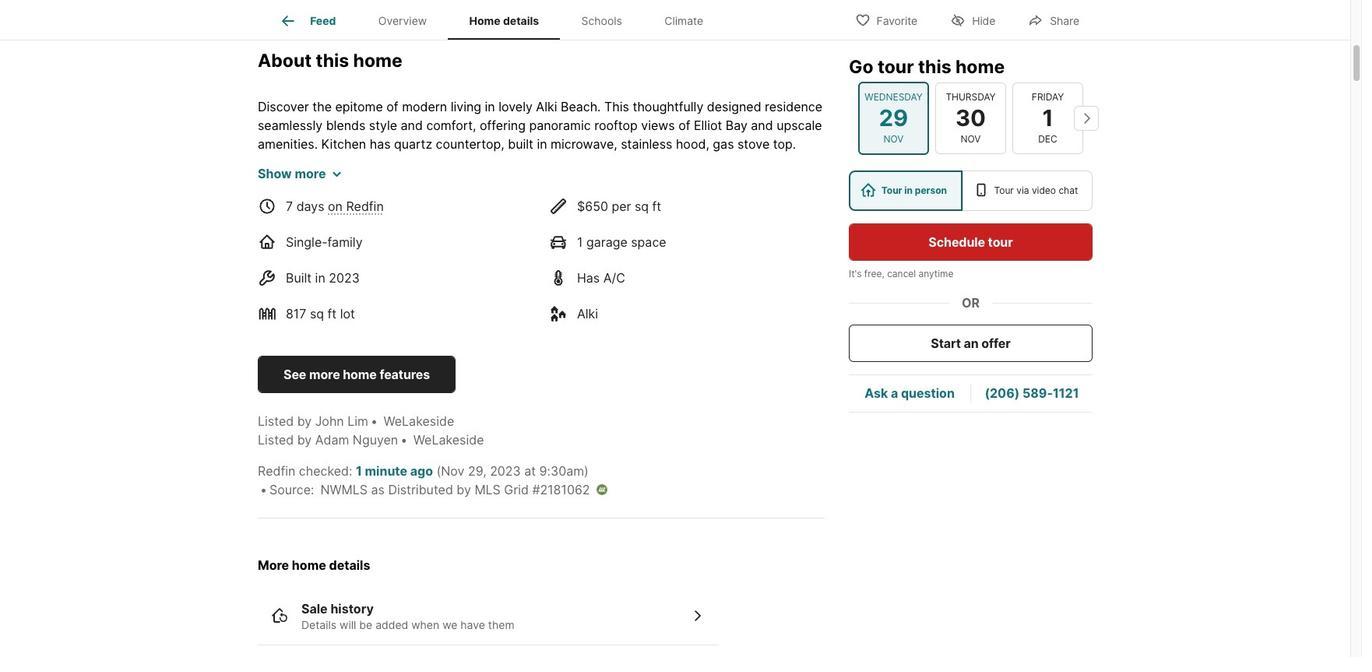 Task type: describe. For each thing, give the bounding box(es) containing it.
via
[[1017, 185, 1030, 196]]

1 horizontal spatial •
[[371, 414, 378, 429]]

star
[[738, 193, 761, 208]]

info.)
[[687, 230, 717, 246]]

1 horizontal spatial built
[[508, 136, 534, 152]]

in right built
[[315, 271, 326, 286]]

grid
[[504, 482, 529, 498]]

7 days on redfin
[[286, 199, 384, 214]]

adam
[[315, 433, 349, 448]]

0 horizontal spatial with
[[340, 211, 365, 227]]

views.
[[736, 174, 773, 189]]

favorite button
[[842, 4, 931, 35]]

comfort,
[[427, 118, 477, 133]]

1 inside the discover the epitome of modern living in lovely alki beach. this thoughtfully designed residence seamlessly blends style and comfort, offering panoramic rooftop views of elliot bay and upscale amenities. kitchen has quartz countertop, built in microwave, stainless hood, gas stove top. living room features a cozy gas fireplace and the house comes with lvt flooring. primary bedroom is tucked away with a big walk-in closet, stunning bathroom, and water views. attached garage has 240 volt electric charging. house has cat 5 cabling and is 4 star green built certified with no hoa dues. (builder is now offering a 3-2-1 temp buy down. builder's preferred lender can provide industry competitive rates. inquire for more info.)
[[628, 211, 634, 227]]

built in 2023
[[286, 271, 360, 286]]

have
[[461, 619, 485, 632]]

tour for go
[[878, 56, 915, 78]]

mls
[[475, 482, 501, 498]]

house
[[551, 155, 587, 171]]

1 left inquire
[[577, 235, 583, 250]]

0 vertical spatial sq
[[635, 199, 649, 214]]

days
[[297, 199, 325, 214]]

details inside tab
[[503, 14, 539, 27]]

more inside the discover the epitome of modern living in lovely alki beach. this thoughtfully designed residence seamlessly blends style and comfort, offering panoramic rooftop views of elliot bay and upscale amenities. kitchen has quartz countertop, built in microwave, stainless hood, gas stove top. living room features a cozy gas fireplace and the house comes with lvt flooring. primary bedroom is tucked away with a big walk-in closet, stunning bathroom, and water views. attached garage has 240 volt electric charging. house has cat 5 cabling and is 4 star green built certified with no hoa dues. (builder is now offering a 3-2-1 temp buy down. builder's preferred lender can provide industry competitive rates. inquire for more info.)
[[654, 230, 684, 246]]

1 horizontal spatial the
[[529, 155, 548, 171]]

(206) 589-1121
[[985, 386, 1080, 402]]

1 horizontal spatial this
[[919, 56, 952, 78]]

listing provided courtesy of northwest multiple listing service (nwmls) image
[[597, 485, 607, 496]]

comes
[[591, 155, 630, 171]]

in inside option
[[905, 185, 913, 196]]

listed by john lim • welakeside listed by adam nguyen • welakeside
[[258, 414, 484, 448]]

lvt
[[662, 155, 685, 171]]

has up no
[[360, 193, 380, 208]]

thursday
[[946, 91, 996, 103]]

has down stunning
[[582, 193, 603, 208]]

tour for schedule
[[989, 235, 1014, 250]]

hide
[[973, 14, 996, 27]]

in up charging.
[[498, 174, 509, 189]]

overview tab
[[357, 2, 448, 40]]

as
[[371, 482, 385, 498]]

wednesday
[[865, 91, 923, 103]]

home up thursday
[[956, 56, 1005, 78]]

2-
[[615, 211, 628, 227]]

buy
[[671, 211, 693, 227]]

tour in person option
[[849, 171, 963, 211]]

in down panoramic
[[537, 136, 547, 152]]

$650 per sq ft
[[577, 199, 662, 214]]

show more
[[258, 166, 326, 182]]

anytime
[[919, 268, 954, 280]]

seamlessly
[[258, 118, 323, 133]]

#
[[533, 482, 540, 498]]

29
[[880, 104, 909, 131]]

lim
[[348, 414, 369, 429]]

has down the style
[[370, 136, 391, 152]]

0 horizontal spatial details
[[329, 558, 370, 574]]

1 horizontal spatial 2023
[[490, 464, 521, 479]]

favorite
[[877, 14, 918, 27]]

style
[[369, 118, 397, 133]]

1 garage space
[[577, 235, 667, 250]]

wednesday 29 nov
[[865, 91, 923, 145]]

lender
[[316, 230, 353, 246]]

2 horizontal spatial with
[[633, 155, 658, 171]]

a left 'big'
[[434, 174, 441, 189]]

1 vertical spatial with
[[405, 174, 431, 189]]

bay
[[726, 118, 748, 133]]

living
[[258, 155, 293, 171]]

thursday 30 nov
[[946, 91, 996, 145]]

competitive
[[481, 230, 550, 246]]

0 vertical spatial welakeside
[[384, 414, 454, 429]]

lot
[[340, 306, 355, 322]]

checked:
[[299, 464, 353, 479]]

history
[[331, 602, 374, 617]]

elliot
[[694, 118, 723, 133]]

added
[[376, 619, 409, 632]]

1 vertical spatial •
[[401, 433, 408, 448]]

0 horizontal spatial gas
[[424, 155, 445, 171]]

(nov
[[437, 464, 465, 479]]

a up away
[[382, 155, 389, 171]]

1 horizontal spatial gas
[[713, 136, 734, 152]]

video
[[1032, 185, 1057, 196]]

feed link
[[279, 12, 336, 30]]

and up closet,
[[503, 155, 525, 171]]

1 listed from the top
[[258, 414, 294, 429]]

more for see more home features
[[309, 367, 340, 383]]

and down lvt
[[673, 174, 695, 189]]

1 vertical spatial by
[[297, 433, 312, 448]]

4
[[726, 193, 734, 208]]

1121
[[1053, 386, 1080, 402]]

hide button
[[938, 4, 1009, 35]]

see more home features
[[284, 367, 430, 383]]

0 vertical spatial of
[[387, 99, 399, 115]]

bedroom
[[258, 174, 311, 189]]

fireplace
[[449, 155, 500, 171]]

green
[[764, 193, 798, 208]]

hood,
[[676, 136, 710, 152]]

1 vertical spatial garage
[[587, 235, 628, 250]]

bathroom,
[[609, 174, 670, 189]]

and up the down.
[[688, 193, 710, 208]]

1 vertical spatial welakeside
[[414, 433, 484, 448]]

garage inside the discover the epitome of modern living in lovely alki beach. this thoughtfully designed residence seamlessly blends style and comfort, offering panoramic rooftop views of elliot bay and upscale amenities. kitchen has quartz countertop, built in microwave, stainless hood, gas stove top. living room features a cozy gas fireplace and the house comes with lvt flooring. primary bedroom is tucked away with a big walk-in closet, stunning bathroom, and water views. attached garage has 240 volt electric charging. house has cat 5 cabling and is 4 star green built certified with no hoa dues. (builder is now offering a 3-2-1 temp buy down. builder's preferred lender can provide industry competitive rates. inquire for more info.)
[[315, 193, 356, 208]]

dues.
[[416, 211, 448, 227]]

per
[[612, 199, 632, 214]]

home down overview tab
[[353, 50, 403, 72]]

and up quartz
[[401, 118, 423, 133]]

and up stove on the top right of the page
[[751, 118, 774, 133]]

0 horizontal spatial redfin
[[258, 464, 296, 479]]

next image
[[1075, 106, 1100, 131]]

discover the epitome of modern living in lovely alki beach. this thoughtfully designed residence seamlessly blends style and comfort, offering panoramic rooftop views of elliot bay and upscale amenities. kitchen has quartz countertop, built in microwave, stainless hood, gas stove top. living room features a cozy gas fireplace and the house comes with lvt flooring. primary bedroom is tucked away with a big walk-in closet, stunning bathroom, and water views. attached garage has 240 volt electric charging. house has cat 5 cabling and is 4 star green built certified with no hoa dues. (builder is now offering a 3-2-1 temp buy down. builder's preferred lender can provide industry competitive rates. inquire for more info.)
[[258, 99, 823, 246]]

tour for tour in person
[[882, 185, 903, 196]]

tour in person
[[882, 185, 948, 196]]

tour for tour via video chat
[[995, 185, 1014, 196]]

cozy
[[392, 155, 420, 171]]

in right "living"
[[485, 99, 495, 115]]

tour via video chat
[[995, 185, 1079, 196]]

cabling
[[642, 193, 684, 208]]

0 vertical spatial the
[[313, 99, 332, 115]]

0 vertical spatial 2023
[[329, 271, 360, 286]]

0 vertical spatial offering
[[480, 118, 526, 133]]

preferred
[[258, 230, 313, 246]]

2 listed from the top
[[258, 433, 294, 448]]

modern
[[402, 99, 447, 115]]

amenities.
[[258, 136, 318, 152]]

home right more
[[292, 558, 326, 574]]

240
[[384, 193, 407, 208]]

big
[[445, 174, 463, 189]]

home inside button
[[343, 367, 377, 383]]

thoughtfully
[[633, 99, 704, 115]]

home details tab
[[448, 2, 561, 40]]

friday 1 dec
[[1032, 91, 1065, 145]]

distributed
[[388, 482, 453, 498]]

about this home
[[258, 50, 403, 72]]

friday
[[1032, 91, 1065, 103]]

tucked
[[327, 174, 368, 189]]

now
[[513, 211, 538, 227]]



Task type: vqa. For each thing, say whether or not it's contained in the screenshot.
person
yes



Task type: locate. For each thing, give the bounding box(es) containing it.
tour left via at top
[[995, 185, 1014, 196]]

listed down the see
[[258, 414, 294, 429]]

by
[[297, 414, 312, 429], [297, 433, 312, 448], [457, 482, 471, 498]]

1 vertical spatial ft
[[328, 306, 337, 322]]

• source: nwmls as distributed by mls grid # 2181062
[[260, 482, 590, 498]]

2 vertical spatial with
[[340, 211, 365, 227]]

list box
[[849, 171, 1093, 211]]

0 vertical spatial by
[[297, 414, 312, 429]]

schedule tour
[[929, 235, 1014, 250]]

1 up 'nwmls'
[[356, 464, 362, 479]]

0 vertical spatial is
[[314, 174, 324, 189]]

climate tab
[[644, 2, 725, 40]]

1 vertical spatial is
[[713, 193, 723, 208]]

share button
[[1016, 4, 1093, 35]]

industry
[[429, 230, 477, 246]]

• left source:
[[260, 482, 267, 498]]

0 vertical spatial •
[[371, 414, 378, 429]]

1 vertical spatial sq
[[310, 306, 324, 322]]

1 vertical spatial offering
[[542, 211, 587, 227]]

the up closet,
[[529, 155, 548, 171]]

listed up source:
[[258, 433, 294, 448]]

this up thursday
[[919, 56, 952, 78]]

dec
[[1039, 133, 1058, 145]]

details right home
[[503, 14, 539, 27]]

features up tucked
[[330, 155, 378, 171]]

2 vertical spatial •
[[260, 482, 267, 498]]

builder's
[[736, 211, 786, 227]]

rates.
[[553, 230, 587, 246]]

of
[[387, 99, 399, 115], [679, 118, 691, 133]]

climate
[[665, 14, 704, 27]]

1 horizontal spatial tour
[[989, 235, 1014, 250]]

0 horizontal spatial ft
[[328, 306, 337, 322]]

1 horizontal spatial redfin
[[346, 199, 384, 214]]

0 horizontal spatial •
[[260, 482, 267, 498]]

walk-
[[466, 174, 499, 189]]

0 horizontal spatial of
[[387, 99, 399, 115]]

1 horizontal spatial garage
[[587, 235, 628, 250]]

0 horizontal spatial alki
[[536, 99, 558, 115]]

more right the see
[[309, 367, 340, 383]]

1 horizontal spatial is
[[500, 211, 510, 227]]

space
[[631, 235, 667, 250]]

built down the lovely
[[508, 136, 534, 152]]

•
[[371, 414, 378, 429], [401, 433, 408, 448], [260, 482, 267, 498]]

volt
[[411, 193, 432, 208]]

0 vertical spatial redfin
[[346, 199, 384, 214]]

0 vertical spatial with
[[633, 155, 658, 171]]

nguyen
[[353, 433, 398, 448]]

on
[[328, 199, 343, 214]]

with up volt
[[405, 174, 431, 189]]

1 vertical spatial alki
[[577, 306, 599, 322]]

1 vertical spatial of
[[679, 118, 691, 133]]

or
[[962, 295, 980, 311]]

welakeside up nguyen
[[384, 414, 454, 429]]

817 sq ft lot
[[286, 306, 355, 322]]

1 nov from the left
[[884, 133, 904, 145]]

features inside the discover the epitome of modern living in lovely alki beach. this thoughtfully designed residence seamlessly blends style and comfort, offering panoramic rooftop views of elliot bay and upscale amenities. kitchen has quartz countertop, built in microwave, stainless hood, gas stove top. living room features a cozy gas fireplace and the house comes with lvt flooring. primary bedroom is tucked away with a big walk-in closet, stunning bathroom, and water views. attached garage has 240 volt electric charging. house has cat 5 cabling and is 4 star green built certified with no hoa dues. (builder is now offering a 3-2-1 temp buy down. builder's preferred lender can provide industry competitive rates. inquire for more info.)
[[330, 155, 378, 171]]

epitome
[[335, 99, 383, 115]]

1 horizontal spatial nov
[[961, 133, 981, 145]]

0 vertical spatial details
[[503, 14, 539, 27]]

gas
[[713, 136, 734, 152], [424, 155, 445, 171]]

tour inside button
[[989, 235, 1014, 250]]

0 horizontal spatial this
[[316, 50, 349, 72]]

tour left person
[[882, 185, 903, 196]]

1
[[1043, 104, 1054, 131], [628, 211, 634, 227], [577, 235, 583, 250], [356, 464, 362, 479]]

feed
[[310, 14, 336, 27]]

nov for 30
[[961, 133, 981, 145]]

30
[[956, 104, 987, 131]]

schedule tour button
[[849, 224, 1093, 261]]

details up history
[[329, 558, 370, 574]]

0 horizontal spatial 2023
[[329, 271, 360, 286]]

lovely
[[499, 99, 533, 115]]

about
[[258, 50, 312, 72]]

share
[[1051, 14, 1080, 27]]

of up hood,
[[679, 118, 691, 133]]

home
[[353, 50, 403, 72], [956, 56, 1005, 78], [343, 367, 377, 383], [292, 558, 326, 574]]

nov down 29
[[884, 133, 904, 145]]

(206) 589-1121 link
[[985, 386, 1080, 402]]

0 horizontal spatial tour
[[878, 56, 915, 78]]

more inside button
[[309, 367, 340, 383]]

1 vertical spatial 2023
[[490, 464, 521, 479]]

panoramic
[[529, 118, 591, 133]]

0 vertical spatial gas
[[713, 136, 734, 152]]

features up listed by john lim • welakeside listed by adam nguyen • welakeside
[[380, 367, 430, 383]]

can
[[357, 230, 378, 246]]

0 vertical spatial listed
[[258, 414, 294, 429]]

0 horizontal spatial features
[[330, 155, 378, 171]]

cancel
[[888, 268, 917, 280]]

1 horizontal spatial offering
[[542, 211, 587, 227]]

1 horizontal spatial alki
[[577, 306, 599, 322]]

flooring.
[[688, 155, 736, 171]]

sq right "per"
[[635, 199, 649, 214]]

charging.
[[483, 193, 537, 208]]

is down charging.
[[500, 211, 510, 227]]

away
[[371, 174, 402, 189]]

nov down 30
[[961, 133, 981, 145]]

2 vertical spatial more
[[309, 367, 340, 383]]

kitchen
[[322, 136, 366, 152]]

the up blends on the left of the page
[[313, 99, 332, 115]]

0 horizontal spatial tour
[[882, 185, 903, 196]]

• right lim
[[371, 414, 378, 429]]

we
[[443, 619, 458, 632]]

0 vertical spatial ft
[[653, 199, 662, 214]]

2 vertical spatial is
[[500, 211, 510, 227]]

0 horizontal spatial built
[[258, 211, 283, 227]]

tab list containing feed
[[258, 0, 738, 40]]

alki down has at the top left of the page
[[577, 306, 599, 322]]

an
[[964, 336, 979, 351]]

ft right the 5 on the top of the page
[[653, 199, 662, 214]]

this
[[605, 99, 630, 115]]

it's
[[849, 268, 862, 280]]

sale
[[302, 602, 328, 617]]

tour via video chat option
[[963, 171, 1093, 211]]

free,
[[865, 268, 885, 280]]

0 horizontal spatial offering
[[480, 118, 526, 133]]

0 vertical spatial garage
[[315, 193, 356, 208]]

this down 'feed'
[[316, 50, 349, 72]]

tab list
[[258, 0, 738, 40]]

2 horizontal spatial •
[[401, 433, 408, 448]]

overview
[[379, 14, 427, 27]]

details
[[302, 619, 337, 632]]

stove
[[738, 136, 770, 152]]

0 vertical spatial alki
[[536, 99, 558, 115]]

features inside button
[[380, 367, 430, 383]]

gas up 'big'
[[424, 155, 445, 171]]

the
[[313, 99, 332, 115], [529, 155, 548, 171]]

more down buy
[[654, 230, 684, 246]]

schedule
[[929, 235, 986, 250]]

start an offer
[[931, 336, 1011, 351]]

top.
[[774, 136, 797, 152]]

stainless
[[621, 136, 673, 152]]

ask a question link
[[865, 386, 955, 402]]

1 down friday
[[1043, 104, 1054, 131]]

sq right 817 at the left of the page
[[310, 306, 324, 322]]

1 vertical spatial more
[[654, 230, 684, 246]]

1 horizontal spatial sq
[[635, 199, 649, 214]]

them
[[488, 619, 515, 632]]

garage down tucked
[[315, 193, 356, 208]]

3-
[[601, 211, 615, 227]]

a right ask at the right of the page
[[891, 386, 899, 402]]

tour inside option
[[882, 185, 903, 196]]

0 horizontal spatial garage
[[315, 193, 356, 208]]

a left the 3-
[[591, 211, 598, 227]]

more for show more
[[295, 166, 326, 182]]

more up the days
[[295, 166, 326, 182]]

garage down the 3-
[[587, 235, 628, 250]]

0 vertical spatial tour
[[878, 56, 915, 78]]

1 vertical spatial features
[[380, 367, 430, 383]]

this
[[316, 50, 349, 72], [919, 56, 952, 78]]

1 horizontal spatial of
[[679, 118, 691, 133]]

tour inside option
[[995, 185, 1014, 196]]

ask a question
[[865, 386, 955, 402]]

1 vertical spatial details
[[329, 558, 370, 574]]

ask
[[865, 386, 889, 402]]

is down room
[[314, 174, 324, 189]]

with up can
[[340, 211, 365, 227]]

with down stainless at top
[[633, 155, 658, 171]]

room
[[296, 155, 326, 171]]

chat
[[1059, 185, 1079, 196]]

home up lim
[[343, 367, 377, 383]]

when
[[412, 619, 440, 632]]

is left 4
[[713, 193, 723, 208]]

provide
[[382, 230, 426, 246]]

0 vertical spatial more
[[295, 166, 326, 182]]

1 horizontal spatial tour
[[995, 185, 1014, 196]]

by left adam
[[297, 433, 312, 448]]

0 vertical spatial built
[[508, 136, 534, 152]]

1 vertical spatial built
[[258, 211, 283, 227]]

offering
[[480, 118, 526, 133], [542, 211, 587, 227]]

1 horizontal spatial details
[[503, 14, 539, 27]]

redfin checked: 1 minute ago (nov 29, 2023 at 9:30am)
[[258, 464, 589, 479]]

2 tour from the left
[[995, 185, 1014, 196]]

welakeside up (nov
[[414, 433, 484, 448]]

nov for 29
[[884, 133, 904, 145]]

question
[[902, 386, 955, 402]]

alki inside the discover the epitome of modern living in lovely alki beach. this thoughtfully designed residence seamlessly blends style and comfort, offering panoramic rooftop views of elliot bay and upscale amenities. kitchen has quartz countertop, built in microwave, stainless hood, gas stove top. living room features a cozy gas fireplace and the house comes with lvt flooring. primary bedroom is tucked away with a big walk-in closet, stunning bathroom, and water views. attached garage has 240 volt electric charging. house has cat 5 cabling and is 4 star green built certified with no hoa dues. (builder is now offering a 3-2-1 temp buy down. builder's preferred lender can provide industry competitive rates. inquire for more info.)
[[536, 99, 558, 115]]

primary
[[740, 155, 785, 171]]

blends
[[326, 118, 366, 133]]

in left person
[[905, 185, 913, 196]]

nov inside the wednesday 29 nov
[[884, 133, 904, 145]]

more inside 'dropdown button'
[[295, 166, 326, 182]]

2023 down the family
[[329, 271, 360, 286]]

1 vertical spatial tour
[[989, 235, 1014, 250]]

family
[[328, 235, 363, 250]]

2 nov from the left
[[961, 133, 981, 145]]

by left john
[[297, 414, 312, 429]]

589-
[[1023, 386, 1053, 402]]

john
[[315, 414, 344, 429]]

stunning
[[555, 174, 606, 189]]

countertop,
[[436, 136, 505, 152]]

1 minute ago link
[[356, 464, 433, 479], [356, 464, 433, 479]]

2 vertical spatial by
[[457, 482, 471, 498]]

tour right schedule at right top
[[989, 235, 1014, 250]]

it's free, cancel anytime
[[849, 268, 954, 280]]

2 horizontal spatial is
[[713, 193, 723, 208]]

1 horizontal spatial with
[[405, 174, 431, 189]]

9:30am)
[[540, 464, 589, 479]]

rooftop
[[595, 118, 638, 133]]

by down (nov
[[457, 482, 471, 498]]

(206)
[[985, 386, 1020, 402]]

1 inside friday 1 dec
[[1043, 104, 1054, 131]]

alki up panoramic
[[536, 99, 558, 115]]

offering down the house
[[542, 211, 587, 227]]

0 vertical spatial features
[[330, 155, 378, 171]]

of up the style
[[387, 99, 399, 115]]

gas up flooring.
[[713, 136, 734, 152]]

1 horizontal spatial features
[[380, 367, 430, 383]]

nov inside thursday 30 nov
[[961, 133, 981, 145]]

0 horizontal spatial nov
[[884, 133, 904, 145]]

0 horizontal spatial sq
[[310, 306, 324, 322]]

1 vertical spatial the
[[529, 155, 548, 171]]

1 down the 5 on the top of the page
[[628, 211, 634, 227]]

0 horizontal spatial the
[[313, 99, 332, 115]]

on redfin link
[[328, 199, 384, 214]]

list box containing tour in person
[[849, 171, 1093, 211]]

1 horizontal spatial ft
[[653, 199, 662, 214]]

1 vertical spatial listed
[[258, 433, 294, 448]]

2181062
[[540, 482, 590, 498]]

ft
[[653, 199, 662, 214], [328, 306, 337, 322]]

offering down the lovely
[[480, 118, 526, 133]]

• right nguyen
[[401, 433, 408, 448]]

None button
[[859, 82, 930, 155], [936, 82, 1007, 154], [1013, 82, 1084, 154], [859, 82, 930, 155], [936, 82, 1007, 154], [1013, 82, 1084, 154]]

schools tab
[[561, 2, 644, 40]]

1 vertical spatial redfin
[[258, 464, 296, 479]]

0 horizontal spatial is
[[314, 174, 324, 189]]

5
[[631, 193, 638, 208]]

redfin up source:
[[258, 464, 296, 479]]

2023 up grid
[[490, 464, 521, 479]]

tour up wednesday
[[878, 56, 915, 78]]

ft left lot
[[328, 306, 337, 322]]

built left the 7
[[258, 211, 283, 227]]

redfin right on
[[346, 199, 384, 214]]

1 tour from the left
[[882, 185, 903, 196]]

1 vertical spatial gas
[[424, 155, 445, 171]]

start
[[931, 336, 962, 351]]

redfin
[[346, 199, 384, 214], [258, 464, 296, 479]]

source:
[[270, 482, 314, 498]]

hoa
[[389, 211, 412, 227]]



